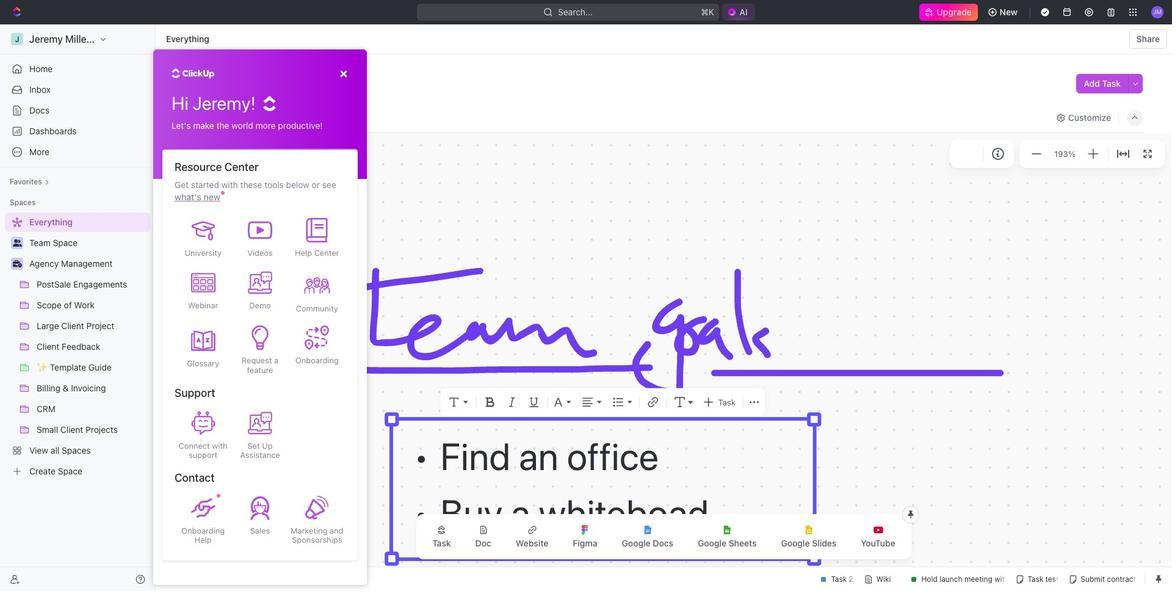 Task type: locate. For each thing, give the bounding box(es) containing it.
a
[[274, 356, 279, 366], [511, 491, 531, 535]]

0 horizontal spatial task
[[433, 538, 451, 549]]

sidebar navigation
[[0, 24, 156, 591]]

2 google from the left
[[698, 538, 727, 549]]

google left slides
[[782, 538, 810, 549]]

help left sales
[[195, 535, 212, 545]]

1 horizontal spatial center
[[314, 248, 339, 258]]

onboarding for onboarding help
[[181, 526, 225, 536]]

customize button
[[1053, 109, 1115, 126]]

onboarding down contact
[[181, 526, 225, 536]]

1 vertical spatial task
[[719, 397, 736, 407]]

1 vertical spatial help
[[195, 535, 212, 545]]

figma button
[[563, 518, 608, 556]]

jeremy!
[[193, 92, 256, 114]]

0 horizontal spatial a
[[274, 356, 279, 366]]

or
[[312, 180, 320, 190]]

2 horizontal spatial task
[[1103, 78, 1122, 89]]

google down whiteboad
[[622, 538, 651, 549]]

connect
[[179, 441, 210, 451]]

hi
[[172, 92, 189, 114]]

center up community
[[314, 248, 339, 258]]

docs down inbox
[[29, 105, 49, 115]]

0 vertical spatial a
[[274, 356, 279, 366]]

onboarding down community
[[296, 356, 339, 366]]

marketing
[[291, 526, 328, 536]]

193%
[[1055, 149, 1076, 159]]

everything link
[[163, 32, 212, 46]]

google sheets
[[698, 538, 757, 549]]

with inside connect with support
[[212, 441, 228, 451]]

let's
[[172, 120, 191, 131]]

a inside request a feature
[[274, 356, 279, 366]]

new
[[204, 192, 220, 202]]

share button
[[1130, 29, 1168, 49]]

help right "videos"
[[295, 248, 312, 258]]

1 horizontal spatial google
[[698, 538, 727, 549]]

business time image
[[13, 260, 22, 268]]

set
[[248, 441, 260, 451]]

1 horizontal spatial onboarding
[[296, 356, 339, 366]]

1 horizontal spatial task button
[[700, 394, 739, 411]]

0 vertical spatial task button
[[700, 394, 739, 411]]

with right connect
[[212, 441, 228, 451]]

3 google from the left
[[782, 538, 810, 549]]

see
[[322, 180, 336, 190]]

0 vertical spatial onboarding
[[296, 356, 339, 366]]

marketing and sponsorships
[[291, 526, 344, 545]]

what's
[[175, 192, 202, 202]]

glossary
[[187, 359, 219, 369]]

1 horizontal spatial a
[[511, 491, 531, 535]]

0 horizontal spatial onboarding
[[181, 526, 225, 536]]

below
[[286, 180, 310, 190]]

google inside 'button'
[[698, 538, 727, 549]]

center
[[225, 161, 259, 173], [314, 248, 339, 258]]

onboarding for onboarding
[[296, 356, 339, 366]]

google
[[622, 538, 651, 549], [698, 538, 727, 549], [782, 538, 810, 549]]

docs inside button
[[653, 538, 674, 549]]

sheets
[[729, 538, 757, 549]]

0 vertical spatial task
[[1103, 78, 1122, 89]]

1 vertical spatial with
[[212, 441, 228, 451]]

onboarding help
[[181, 526, 225, 545]]

1 horizontal spatial docs
[[653, 538, 674, 549]]

a right feature
[[274, 356, 279, 366]]

favorites button
[[5, 175, 54, 189]]

1 vertical spatial docs
[[653, 538, 674, 549]]

a up website
[[511, 491, 531, 535]]

task
[[1103, 78, 1122, 89], [719, 397, 736, 407], [433, 538, 451, 549]]

new button
[[983, 2, 1026, 22]]

2 horizontal spatial google
[[782, 538, 810, 549]]

community
[[296, 303, 338, 313]]

resource
[[175, 161, 222, 173]]

test link
[[199, 109, 217, 126]]

get started with these tools below or see
[[175, 180, 336, 190]]

let's make the world more productive!
[[172, 120, 323, 131]]

1 vertical spatial onboarding
[[181, 526, 225, 536]]

0 horizontal spatial google
[[622, 538, 651, 549]]

world
[[232, 120, 253, 131]]

0 horizontal spatial docs
[[29, 105, 49, 115]]

with
[[222, 180, 238, 190], [212, 441, 228, 451]]

0 horizontal spatial center
[[225, 161, 259, 173]]

2 vertical spatial task
[[433, 538, 451, 549]]

0 horizontal spatial help
[[195, 535, 212, 545]]

0 vertical spatial center
[[225, 161, 259, 173]]

google slides button
[[772, 518, 847, 556]]

help
[[295, 248, 312, 258], [195, 535, 212, 545]]

hi jeremy!
[[172, 92, 256, 114]]

docs down whiteboad
[[653, 538, 674, 549]]

webinar
[[188, 300, 218, 310]]

center up these at the left
[[225, 161, 259, 173]]

task button
[[700, 394, 739, 411], [423, 518, 461, 556]]

figma
[[573, 538, 598, 549]]

docs inside sidebar navigation
[[29, 105, 49, 115]]

0 horizontal spatial task button
[[423, 518, 461, 556]]

agency management link
[[29, 254, 148, 274]]

0 vertical spatial everything
[[166, 34, 209, 44]]

1 vertical spatial a
[[511, 491, 531, 535]]

google sheets button
[[688, 518, 767, 556]]

dashboards link
[[5, 122, 150, 141]]

share
[[1137, 34, 1161, 44]]

1 vertical spatial everything
[[185, 73, 272, 93]]

whiteboad
[[539, 491, 709, 535]]

1 google from the left
[[622, 538, 651, 549]]

connect with support
[[179, 441, 228, 460]]

up
[[262, 441, 273, 451]]

resource center
[[175, 161, 259, 173]]

0 vertical spatial help
[[295, 248, 312, 258]]

the
[[217, 120, 229, 131]]

0 vertical spatial docs
[[29, 105, 49, 115]]

1 vertical spatial center
[[314, 248, 339, 258]]

onboarding
[[296, 356, 339, 366], [181, 526, 225, 536]]

and
[[330, 526, 344, 536]]

sponsorships
[[292, 535, 342, 545]]

google left sheets
[[698, 538, 727, 549]]

1 horizontal spatial help
[[295, 248, 312, 258]]

with left these at the left
[[222, 180, 238, 190]]

docs
[[29, 105, 49, 115], [653, 538, 674, 549]]

dashboards
[[29, 126, 77, 136]]

buy
[[440, 491, 503, 535]]



Task type: vqa. For each thing, say whether or not it's contained in the screenshot.
Everything 'link'
yes



Task type: describe. For each thing, give the bounding box(es) containing it.
started
[[191, 180, 219, 190]]

google docs
[[622, 538, 674, 549]]

google for google slides
[[782, 538, 810, 549]]

google for google sheets
[[698, 538, 727, 549]]

1 horizontal spatial task
[[719, 397, 736, 407]]

find an office
[[440, 434, 659, 479]]

home
[[29, 64, 53, 74]]

center for resource center
[[225, 161, 259, 173]]

request
[[242, 356, 272, 366]]

1 vertical spatial task button
[[423, 518, 461, 556]]

upgrade link
[[920, 4, 978, 21]]

spaces
[[10, 198, 36, 207]]

make
[[193, 120, 214, 131]]

get
[[175, 180, 189, 190]]

sales
[[250, 526, 270, 536]]

google docs button
[[612, 518, 684, 556]]

search...
[[559, 7, 593, 17]]

set up assistance
[[240, 441, 280, 460]]

find
[[440, 434, 511, 479]]

what's new
[[175, 192, 220, 202]]

university
[[185, 248, 222, 258]]

customize
[[1069, 112, 1112, 122]]

google for google docs
[[622, 538, 651, 549]]

doc button
[[466, 518, 501, 556]]

doc
[[476, 538, 492, 549]]

youtube button
[[852, 518, 906, 556]]

add task
[[1085, 78, 1122, 89]]

an
[[519, 434, 559, 479]]

⌘k
[[702, 7, 715, 17]]

home link
[[5, 59, 150, 79]]

a for feature
[[274, 356, 279, 366]]

center for help center
[[314, 248, 339, 258]]

google slides
[[782, 538, 837, 549]]

support
[[189, 450, 218, 460]]

management
[[61, 258, 113, 269]]

more
[[256, 120, 276, 131]]

help inside onboarding help
[[195, 535, 212, 545]]

agency
[[29, 258, 59, 269]]

docs link
[[5, 101, 150, 120]]

add task button
[[1077, 74, 1129, 93]]

test
[[201, 112, 217, 122]]

these
[[240, 180, 262, 190]]

favorites
[[10, 177, 42, 186]]

contact
[[175, 471, 215, 484]]

agency management
[[29, 258, 113, 269]]

productive!
[[278, 120, 323, 131]]

assistance
[[240, 450, 280, 460]]

upgrade
[[937, 7, 972, 17]]

office
[[567, 434, 659, 479]]

website button
[[506, 518, 559, 556]]

add
[[1085, 78, 1101, 89]]

support
[[175, 386, 215, 399]]

buy a whiteboad
[[440, 491, 709, 535]]

request a feature
[[242, 356, 279, 375]]

website
[[516, 538, 549, 549]]

task inside button
[[1103, 78, 1122, 89]]

help center
[[295, 248, 339, 258]]

demo
[[249, 300, 271, 310]]

193% button
[[1053, 146, 1079, 161]]

a for whiteboad
[[511, 491, 531, 535]]

videos
[[248, 248, 273, 258]]

inbox link
[[5, 80, 150, 100]]

slides
[[813, 538, 837, 549]]

what's new link
[[175, 191, 225, 202]]

youtube
[[862, 538, 896, 549]]

tools
[[265, 180, 284, 190]]

new
[[1000, 7, 1018, 17]]

inbox
[[29, 84, 51, 95]]

0 vertical spatial with
[[222, 180, 238, 190]]



